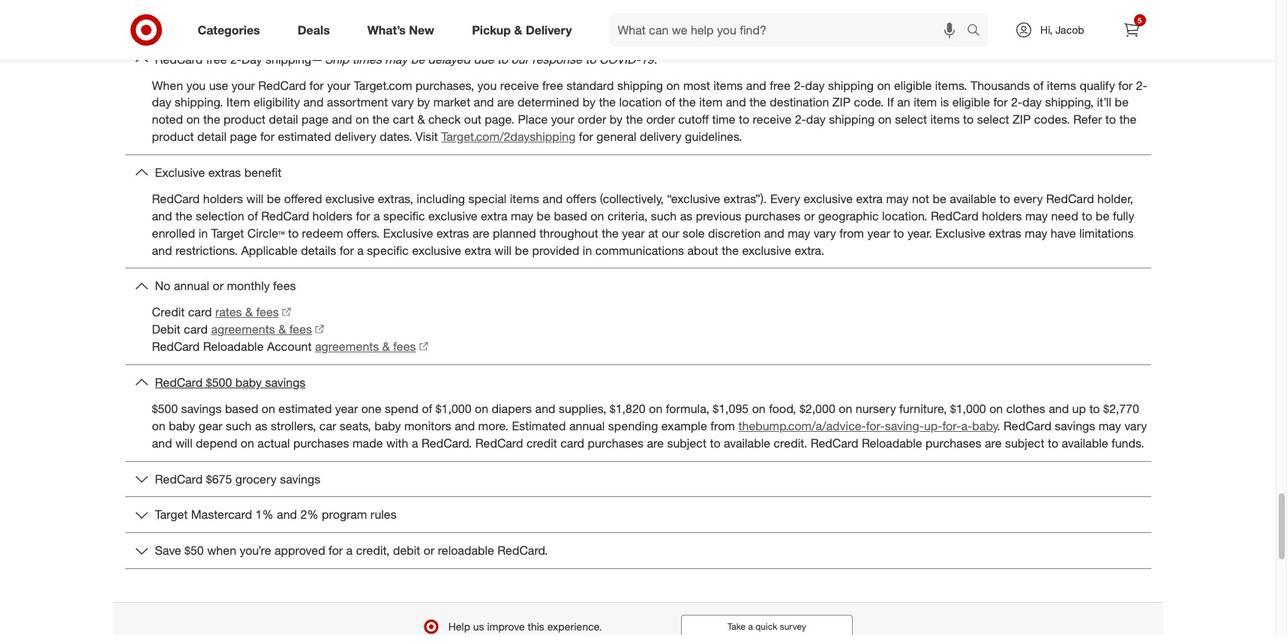 Task type: locate. For each thing, give the bounding box(es) containing it.
vary inside . redcard savings may vary and will depend on actual purchases made with a redcard. redcard credit card purchases are subject to available credit. redcard reloadable purchases are subject to available funds.
[[1125, 419, 1148, 434]]

1 horizontal spatial select
[[978, 112, 1010, 127]]

0 vertical spatial such
[[651, 209, 677, 224]]

baby down redcard reloadable account
[[235, 375, 262, 390]]

1 order from the left
[[578, 112, 607, 127]]

available down $1,095
[[724, 436, 771, 451]]

0 horizontal spatial $1,000
[[436, 401, 472, 416]]

0 horizontal spatial target
[[155, 508, 188, 523]]

1 vertical spatial detail
[[197, 129, 227, 144]]

2 subject from the left
[[1006, 436, 1045, 451]]

and down enrolled
[[152, 243, 172, 258]]

or
[[804, 209, 815, 224], [213, 279, 224, 294], [424, 544, 435, 559]]

& up spend
[[383, 339, 390, 354]]

0 horizontal spatial annual
[[174, 279, 209, 294]]

based inside redcard holders will be offered exclusive extras, including special items and offers (collectively, "exclusive extras"). every exclusive extra may not be available to every redcard holder, and the selection of redcard holders for a specific exclusive extra may be based on criteria, such as previous purchases or geographic location. redcard holders may need to be fully enrolled in target circle™ to redeem offers. exclusive extras are planned throughout the year at our sole discretion and may vary from year to year. exclusive extras may have limitations and restrictions. applicable details for a specific exclusive extra will be provided in communications about the exclusive extra.
[[554, 209, 588, 224]]

are left the planned
[[473, 226, 490, 241]]

will down the planned
[[495, 243, 512, 258]]

0 vertical spatial product
[[224, 112, 266, 127]]

funds.
[[1112, 436, 1145, 451]]

$500 down redcard reloadable account
[[206, 375, 232, 390]]

on up the strollers,
[[262, 401, 275, 416]]

and up out
[[474, 95, 494, 110]]

& up account
[[279, 322, 286, 337]]

by down standard
[[583, 95, 596, 110]]

2 vertical spatial card
[[561, 436, 585, 451]]

seats,
[[340, 419, 371, 434]]

about
[[688, 243, 719, 258]]

$1,000 up a-
[[951, 401, 987, 416]]

2- down destination
[[795, 112, 807, 127]]

0 horizontal spatial delivery
[[335, 129, 377, 144]]

save $50 when you're approved for a credit, debit or reloadable redcard. button
[[125, 534, 1152, 569]]

based inside $500 savings based on estimated year one spend of $1,000 on diapers and supplies, $1,820 on formula, $1,095 on food, $2,000 on nursery furniture, $1,000 on clothes and up to $2,770 on baby gear such as strollers, car seats, baby monitors and more. estimated annual spending example from
[[225, 401, 258, 416]]

of
[[1034, 78, 1044, 93], [665, 95, 676, 110], [248, 209, 258, 224], [422, 401, 432, 416]]

1 horizontal spatial annual
[[570, 419, 605, 434]]

1 for- from the left
[[867, 419, 885, 434]]

annual down supplies,
[[570, 419, 605, 434]]

grocery
[[235, 472, 277, 487]]

extras inside dropdown button
[[208, 165, 241, 180]]

$500 inside dropdown button
[[206, 375, 232, 390]]

detail down eligibility
[[269, 112, 298, 127]]

pickup & delivery link
[[459, 14, 591, 47]]

$500 inside $500 savings based on estimated year one spend of $1,000 on diapers and supplies, $1,820 on formula, $1,095 on food, $2,000 on nursery furniture, $1,000 on clothes and up to $2,770 on baby gear such as strollers, car seats, baby monitors and more. estimated annual spending example from
[[152, 401, 178, 416]]

on up thebump.com/a/advice-for-saving-up-for-a-baby
[[839, 401, 853, 416]]

card for debit card
[[184, 322, 208, 337]]

0 vertical spatial detail
[[269, 112, 298, 127]]

estimated
[[512, 419, 566, 434]]

on up more.
[[475, 401, 489, 416]]

credit card
[[152, 305, 212, 320]]

your
[[232, 78, 255, 93], [327, 78, 351, 93], [551, 112, 575, 127]]

free up determined
[[543, 78, 563, 93]]

1 horizontal spatial such
[[651, 209, 677, 224]]

is
[[941, 95, 950, 110]]

ship
[[325, 52, 349, 67]]

2 horizontal spatial will
[[495, 243, 512, 258]]

0 horizontal spatial item
[[700, 95, 723, 110]]

will inside . redcard savings may vary and will depend on actual purchases made with a redcard. redcard credit card purchases are subject to available credit. redcard reloadable purchases are subject to available funds.
[[176, 436, 193, 451]]

1 vertical spatial from
[[711, 419, 735, 434]]

1 horizontal spatial delivery
[[640, 129, 682, 144]]

$1,000
[[436, 401, 472, 416], [951, 401, 987, 416]]

fees down monthly on the top
[[256, 305, 279, 320]]

car
[[320, 419, 336, 434]]

baby inside dropdown button
[[235, 375, 262, 390]]

experience.
[[548, 621, 602, 633]]

agreements & fees for debit card
[[211, 322, 312, 337]]

for- down nursery on the right
[[867, 419, 885, 434]]

extras down including
[[437, 226, 469, 241]]

holders up redeem
[[313, 209, 353, 224]]

pickup & delivery
[[472, 22, 572, 37]]

items up the planned
[[510, 191, 539, 206]]

example
[[662, 419, 707, 434]]

eligible down items.
[[953, 95, 991, 110]]

2 horizontal spatial vary
[[1125, 419, 1148, 434]]

for- down furniture,
[[943, 419, 962, 434]]

our right at
[[662, 226, 680, 241]]

1 vertical spatial specific
[[367, 243, 409, 258]]

agreements
[[211, 322, 275, 337], [315, 339, 379, 354]]

save $50 when you're approved for a credit, debit or reloadable redcard.
[[155, 544, 548, 559]]

rules
[[371, 508, 397, 523]]

use
[[209, 78, 228, 93]]

due
[[474, 52, 494, 67]]

extras left benefit
[[208, 165, 241, 180]]

zip
[[833, 95, 851, 110], [1013, 112, 1031, 127]]

0 vertical spatial specific
[[383, 209, 425, 224]]

0 vertical spatial reloadable
[[203, 339, 264, 354]]

0 vertical spatial redcard.
[[422, 436, 472, 451]]

to down it'll on the top right
[[1106, 112, 1117, 127]]

1 vertical spatial based
[[225, 401, 258, 416]]

limitations
[[1080, 226, 1134, 241]]

1 horizontal spatial subject
[[1006, 436, 1045, 451]]

in up the restrictions. at the top of page
[[199, 226, 208, 241]]

1 vertical spatial as
[[255, 419, 268, 434]]

0 horizontal spatial extras
[[208, 165, 241, 180]]

1 vertical spatial redcard.
[[498, 544, 548, 559]]

1 vertical spatial reloadable
[[862, 436, 923, 451]]

savings
[[265, 375, 306, 390], [181, 401, 222, 416], [1055, 419, 1096, 434], [280, 472, 321, 487]]

improve
[[487, 621, 525, 633]]

day up codes.
[[1023, 95, 1042, 110]]

0 horizontal spatial page
[[230, 129, 257, 144]]

subject down example
[[668, 436, 707, 451]]

to left every
[[1000, 191, 1011, 206]]

when you use your redcard for your target.com purchases, you receive free standard shipping on most items and free 2-day shipping on eligible items. thousands of items qualify for 2- day shipping. item eligibility and assortment vary by market and are determined by the location of the item and the destination zip code. if an item is eligible for 2-day shipping, it'll be noted on the product detail page and on the cart & check out page. place your order by the order cutoff time to receive 2-day shipping on select items to select zip codes. refer to the product detail page for estimated delivery dates. visit
[[152, 78, 1148, 144]]

year.
[[908, 226, 933, 241]]

agreements & fees link
[[211, 321, 324, 339], [315, 339, 428, 356]]

receive up determined
[[500, 78, 539, 93]]

0 horizontal spatial based
[[225, 401, 258, 416]]

"exclusive
[[667, 191, 721, 206]]

1 vertical spatial such
[[226, 419, 252, 434]]

1 vertical spatial card
[[184, 322, 208, 337]]

times
[[353, 52, 382, 67]]

items up shipping,
[[1048, 78, 1077, 93]]

1 horizontal spatial $500
[[206, 375, 232, 390]]

account
[[267, 339, 312, 354]]

for left the general on the left of page
[[579, 129, 594, 144]]

1 horizontal spatial our
[[662, 226, 680, 241]]

location
[[620, 95, 662, 110]]

1 horizontal spatial for-
[[943, 419, 962, 434]]

and
[[747, 78, 767, 93], [303, 95, 324, 110], [474, 95, 494, 110], [726, 95, 747, 110], [332, 112, 352, 127], [543, 191, 563, 206], [152, 209, 172, 224], [765, 226, 785, 241], [152, 243, 172, 258], [535, 401, 556, 416], [1049, 401, 1069, 416], [455, 419, 475, 434], [152, 436, 172, 451], [277, 508, 297, 523]]

our inside redcard holders will be offered exclusive extras, including special items and offers (collectively, "exclusive extras"). every exclusive extra may not be available to every redcard holder, and the selection of redcard holders for a specific exclusive extra may be based on criteria, such as previous purchases or geographic location. redcard holders may need to be fully enrolled in target circle™ to redeem offers. exclusive extras are planned throughout the year at our sole discretion and may vary from year to year. exclusive extras may have limitations and restrictions. applicable details for a specific exclusive extra will be provided in communications about the exclusive extra.
[[662, 226, 680, 241]]

general
[[597, 129, 637, 144]]

as inside $500 savings based on estimated year one spend of $1,000 on diapers and supplies, $1,820 on formula, $1,095 on food, $2,000 on nursery furniture, $1,000 on clothes and up to $2,770 on baby gear such as strollers, car seats, baby monitors and more. estimated annual spending example from
[[255, 419, 268, 434]]

2 select from the left
[[978, 112, 1010, 127]]

year up seats,
[[335, 401, 358, 416]]

redcard inside 'dropdown button'
[[155, 472, 203, 487]]

on up . redcard savings may vary and will depend on actual purchases made with a redcard. redcard credit card purchases are subject to available credit. redcard reloadable purchases are subject to available funds.
[[649, 401, 663, 416]]

to right need
[[1082, 209, 1093, 224]]

target mastercard 1% and 2% program rules button
[[125, 498, 1152, 533]]

1 horizontal spatial as
[[680, 209, 693, 224]]

1 horizontal spatial free
[[543, 78, 563, 93]]

0 horizontal spatial $500
[[152, 401, 178, 416]]

0 horizontal spatial your
[[232, 78, 255, 93]]

1 horizontal spatial $1,000
[[951, 401, 987, 416]]

what's new
[[368, 22, 435, 37]]

0 vertical spatial will
[[247, 191, 264, 206]]

1 vertical spatial vary
[[814, 226, 837, 241]]

for inside dropdown button
[[329, 544, 343, 559]]

2 vertical spatial or
[[424, 544, 435, 559]]

$1,095
[[713, 401, 749, 416]]

$500
[[206, 375, 232, 390], [152, 401, 178, 416]]

codes.
[[1035, 112, 1071, 127]]

selection
[[196, 209, 244, 224]]

agreements & fees for redcard reloadable account
[[315, 339, 416, 354]]

shipping right day
[[266, 52, 312, 67]]

0 vertical spatial agreements & fees
[[211, 322, 312, 337]]

&
[[514, 22, 523, 37], [418, 112, 425, 127], [245, 305, 253, 320], [279, 322, 286, 337], [383, 339, 390, 354]]

qualify
[[1080, 78, 1116, 93]]

0 horizontal spatial order
[[578, 112, 607, 127]]

subject down clothes
[[1006, 436, 1045, 451]]

1 vertical spatial zip
[[1013, 112, 1031, 127]]

1 vertical spatial estimated
[[279, 401, 332, 416]]

as down ""exclusive"
[[680, 209, 693, 224]]

0 vertical spatial annual
[[174, 279, 209, 294]]

0 horizontal spatial select
[[895, 112, 928, 127]]

vary up cart
[[392, 95, 414, 110]]

for-
[[867, 419, 885, 434], [943, 419, 962, 434]]

0 vertical spatial eligible
[[894, 78, 932, 93]]

and left depend
[[152, 436, 172, 451]]

savings down up on the bottom of the page
[[1055, 419, 1096, 434]]

take
[[728, 621, 746, 633]]

page down assortment
[[302, 112, 329, 127]]

on inside . redcard savings may vary and will depend on actual purchases made with a redcard. redcard credit card purchases are subject to available credit. redcard reloadable purchases are subject to available funds.
[[241, 436, 254, 451]]

fees right monthly on the top
[[273, 279, 296, 294]]

redcard $675 grocery savings
[[155, 472, 321, 487]]

1 horizontal spatial extras
[[437, 226, 469, 241]]

1 horizontal spatial or
[[424, 544, 435, 559]]

0 horizontal spatial detail
[[197, 129, 227, 144]]

free
[[206, 52, 227, 67], [543, 78, 563, 93], [770, 78, 791, 93]]

0 horizontal spatial agreements
[[211, 322, 275, 337]]

such inside $500 savings based on estimated year one spend of $1,000 on diapers and supplies, $1,820 on formula, $1,095 on food, $2,000 on nursery furniture, $1,000 on clothes and up to $2,770 on baby gear such as strollers, car seats, baby monitors and more. estimated annual spending example from
[[226, 419, 252, 434]]

fully
[[1113, 209, 1135, 224]]

0 horizontal spatial by
[[417, 95, 430, 110]]

offered
[[284, 191, 322, 206]]

agreements & fees link for redcard reloadable account
[[315, 339, 428, 356]]

1 horizontal spatial based
[[554, 209, 588, 224]]

our
[[512, 52, 529, 67], [662, 226, 680, 241]]

2 horizontal spatial by
[[610, 112, 623, 127]]

vary inside when you use your redcard for your target.com purchases, you receive free standard shipping on most items and free 2-day shipping on eligible items. thousands of items qualify for 2- day shipping. item eligibility and assortment vary by market and are determined by the location of the item and the destination zip code. if an item is eligible for 2-day shipping, it'll be noted on the product detail page and on the cart & check out page. place your order by the order cutoff time to receive 2-day shipping on select items to select zip codes. refer to the product detail page for estimated delivery dates. visit
[[392, 95, 414, 110]]

available inside redcard holders will be offered exclusive extras, including special items and offers (collectively, "exclusive extras"). every exclusive extra may not be available to every redcard holder, and the selection of redcard holders for a specific exclusive extra may be based on criteria, such as previous purchases or geographic location. redcard holders may need to be fully enrolled in target circle™ to redeem offers. exclusive extras are planned throughout the year at our sole discretion and may vary from year to year. exclusive extras may have limitations and restrictions. applicable details for a specific exclusive extra will be provided in communications about the exclusive extra.
[[950, 191, 997, 206]]

available down up on the bottom of the page
[[1062, 436, 1109, 451]]

from down $1,095
[[711, 419, 735, 434]]

0 vertical spatial $500
[[206, 375, 232, 390]]

destination
[[770, 95, 830, 110]]

0 horizontal spatial reloadable
[[203, 339, 264, 354]]

search button
[[961, 14, 997, 50]]

& for debit card
[[279, 322, 286, 337]]

& inside when you use your redcard for your target.com purchases, you receive free standard shipping on most items and free 2-day shipping on eligible items. thousands of items qualify for 2- day shipping. item eligibility and assortment vary by market and are determined by the location of the item and the destination zip code. if an item is eligible for 2-day shipping, it'll be noted on the product detail page and on the cart & check out page. place your order by the order cutoff time to receive 2-day shipping on select items to select zip codes. refer to the product detail page for estimated delivery dates. visit
[[418, 112, 425, 127]]

0 horizontal spatial from
[[711, 419, 735, 434]]

to right up on the bottom of the page
[[1090, 401, 1101, 416]]

eligible up 'an'
[[894, 78, 932, 93]]

estimated down eligibility
[[278, 129, 331, 144]]

detail
[[269, 112, 298, 127], [197, 129, 227, 144]]

item left is
[[914, 95, 938, 110]]

redcard free 2-day shipping — ship times may be delayed due to our response to covid-19.
[[155, 52, 657, 67]]

estimated inside $500 savings based on estimated year one spend of $1,000 on diapers and supplies, $1,820 on formula, $1,095 on food, $2,000 on nursery furniture, $1,000 on clothes and up to $2,770 on baby gear such as strollers, car seats, baby monitors and more. estimated annual spending example from
[[279, 401, 332, 416]]

product down item
[[224, 112, 266, 127]]

criteria,
[[608, 209, 648, 224]]

exclusive
[[155, 165, 205, 180], [383, 226, 433, 241], [936, 226, 986, 241]]

1 horizontal spatial redcard.
[[498, 544, 548, 559]]

with
[[386, 436, 409, 451]]

to down location.
[[894, 226, 905, 241]]

1 horizontal spatial by
[[583, 95, 596, 110]]

in down throughout
[[583, 243, 592, 258]]

most
[[684, 78, 711, 93]]

planned
[[493, 226, 536, 241]]

0 horizontal spatial agreements & fees
[[211, 322, 312, 337]]

card down the credit card
[[184, 322, 208, 337]]

agreements & fees down rates & fees link
[[211, 322, 312, 337]]

for
[[310, 78, 324, 93], [1119, 78, 1133, 93], [994, 95, 1008, 110], [260, 129, 275, 144], [579, 129, 594, 144], [356, 209, 370, 224], [340, 243, 354, 258], [329, 544, 343, 559]]

savings inside . redcard savings may vary and will depend on actual purchases made with a redcard. redcard credit card purchases are subject to available credit. redcard reloadable purchases are subject to available funds.
[[1055, 419, 1096, 434]]

fees up account
[[289, 322, 312, 337]]

free up the use
[[206, 52, 227, 67]]

reloadable inside . redcard savings may vary and will depend on actual purchases made with a redcard. redcard credit card purchases are subject to available credit. redcard reloadable purchases are subject to available funds.
[[862, 436, 923, 451]]

1 horizontal spatial page
[[302, 112, 329, 127]]

by up the general on the left of page
[[610, 112, 623, 127]]

target up save
[[155, 508, 188, 523]]

including
[[417, 191, 465, 206]]

item
[[227, 95, 250, 110]]

1 horizontal spatial order
[[647, 112, 675, 127]]

0 horizontal spatial zip
[[833, 95, 851, 110]]

year
[[622, 226, 645, 241], [868, 226, 891, 241], [335, 401, 358, 416]]

may inside . redcard savings may vary and will depend on actual purchases made with a redcard. redcard credit card purchases are subject to available credit. redcard reloadable purchases are subject to available funds.
[[1099, 419, 1122, 434]]

0 vertical spatial or
[[804, 209, 815, 224]]

and inside . redcard savings may vary and will depend on actual purchases made with a redcard. redcard credit card purchases are subject to available credit. redcard reloadable purchases are subject to available funds.
[[152, 436, 172, 451]]

select down 'an'
[[895, 112, 928, 127]]

0 vertical spatial estimated
[[278, 129, 331, 144]]

card up debit card
[[188, 305, 212, 320]]

baby
[[235, 375, 262, 390], [169, 419, 195, 434], [375, 419, 401, 434], [973, 419, 997, 434]]

a inside dropdown button
[[346, 544, 353, 559]]

hi,
[[1041, 23, 1053, 36]]

redcard holders will be offered exclusive extras, including special items and offers (collectively, "exclusive extras"). every exclusive extra may not be available to every redcard holder, and the selection of redcard holders for a specific exclusive extra may be based on criteria, such as previous purchases or geographic location. redcard holders may need to be fully enrolled in target circle™ to redeem offers. exclusive extras are planned throughout the year at our sole discretion and may vary from year to year. exclusive extras may have limitations and restrictions. applicable details for a specific exclusive extra will be provided in communications about the exclusive extra.
[[152, 191, 1135, 258]]

may up extra.
[[788, 226, 811, 241]]

or inside dropdown button
[[424, 544, 435, 559]]

extra
[[857, 191, 883, 206], [481, 209, 508, 224], [465, 243, 491, 258]]

0 horizontal spatial subject
[[668, 436, 707, 451]]

or up rates
[[213, 279, 224, 294]]

0 vertical spatial our
[[512, 52, 529, 67]]

2 horizontal spatial or
[[804, 209, 815, 224]]

1 horizontal spatial reloadable
[[862, 436, 923, 451]]

thousands
[[971, 78, 1030, 93]]

card right credit at the bottom
[[561, 436, 585, 451]]

location.
[[883, 209, 928, 224]]

2 vertical spatial vary
[[1125, 419, 1148, 434]]

such up depend
[[226, 419, 252, 434]]

0 horizontal spatial redcard.
[[422, 436, 472, 451]]

help us improve this experience.
[[449, 621, 602, 633]]

are down the '.'
[[985, 436, 1002, 451]]

fees for debit card
[[289, 322, 312, 337]]

no annual or monthly fees button
[[125, 269, 1152, 304]]

0 horizontal spatial will
[[176, 436, 193, 451]]

1 vertical spatial page
[[230, 129, 257, 144]]

agreements & fees up one
[[315, 339, 416, 354]]

2 horizontal spatial your
[[551, 112, 575, 127]]

holders up "selection"
[[203, 191, 243, 206]]

0 horizontal spatial eligible
[[894, 78, 932, 93]]

shipping
[[266, 52, 312, 67], [618, 78, 663, 93], [828, 78, 874, 93], [829, 112, 875, 127]]

items right 'most'
[[714, 78, 743, 93]]

0 horizontal spatial vary
[[392, 95, 414, 110]]

0 vertical spatial receive
[[500, 78, 539, 93]]

to inside $500 savings based on estimated year one spend of $1,000 on diapers and supplies, $1,820 on formula, $1,095 on food, $2,000 on nursery furniture, $1,000 on clothes and up to $2,770 on baby gear such as strollers, car seats, baby monitors and more. estimated annual spending example from
[[1090, 401, 1101, 416]]

0 horizontal spatial free
[[206, 52, 227, 67]]

deals
[[298, 22, 330, 37]]

0 vertical spatial from
[[840, 226, 865, 241]]

a left credit,
[[346, 544, 353, 559]]

1 vertical spatial agreements
[[315, 339, 379, 354]]

0 vertical spatial based
[[554, 209, 588, 224]]

are up page.
[[498, 95, 515, 110]]

items.
[[936, 78, 968, 93]]

or right 'debit'
[[424, 544, 435, 559]]

2 vertical spatial will
[[176, 436, 193, 451]]

may down $2,770
[[1099, 419, 1122, 434]]

fees inside rates & fees link
[[256, 305, 279, 320]]

standard
[[567, 78, 614, 93]]

from inside $500 savings based on estimated year one spend of $1,000 on diapers and supplies, $1,820 on formula, $1,095 on food, $2,000 on nursery furniture, $1,000 on clothes and up to $2,770 on baby gear such as strollers, car seats, baby monitors and more. estimated annual spending example from
[[711, 419, 735, 434]]

0 vertical spatial card
[[188, 305, 212, 320]]

1 vertical spatial annual
[[570, 419, 605, 434]]

$2,000
[[800, 401, 836, 416]]

1 delivery from the left
[[335, 129, 377, 144]]

a-
[[962, 419, 973, 434]]

items inside redcard holders will be offered exclusive extras, including special items and offers (collectively, "exclusive extras"). every exclusive extra may not be available to every redcard holder, and the selection of redcard holders for a specific exclusive extra may be based on criteria, such as previous purchases or geographic location. redcard holders may need to be fully enrolled in target circle™ to redeem offers. exclusive extras are planned throughout the year at our sole discretion and may vary from year to year. exclusive extras may have limitations and restrictions. applicable details for a specific exclusive extra will be provided in communications about the exclusive extra.
[[510, 191, 539, 206]]

receive
[[500, 78, 539, 93], [753, 112, 792, 127]]

exclusive
[[326, 191, 375, 206], [804, 191, 853, 206], [429, 209, 478, 224], [412, 243, 461, 258], [743, 243, 792, 258]]

one
[[361, 401, 382, 416]]

a
[[374, 209, 380, 224], [357, 243, 364, 258], [412, 436, 418, 451], [346, 544, 353, 559], [749, 621, 753, 633]]

of up codes.
[[1034, 78, 1044, 93]]

detail up exclusive extras benefit
[[197, 129, 227, 144]]

based up throughout
[[554, 209, 588, 224]]

the up enrolled
[[176, 209, 193, 224]]

may down every
[[1026, 209, 1048, 224]]

0 vertical spatial extra
[[857, 191, 883, 206]]

savings inside 'dropdown button'
[[280, 472, 321, 487]]

reloadable
[[203, 339, 264, 354], [862, 436, 923, 451]]

redcard. down the monitors
[[422, 436, 472, 451]]

this
[[528, 621, 545, 633]]

agreements for redcard reloadable account
[[315, 339, 379, 354]]

1 horizontal spatial eligible
[[953, 95, 991, 110]]

are inside when you use your redcard for your target.com purchases, you receive free standard shipping on most items and free 2-day shipping on eligible items. thousands of items qualify for 2- day shipping. item eligibility and assortment vary by market and are determined by the location of the item and the destination zip code. if an item is eligible for 2-day shipping, it'll be noted on the product detail page and on the cart & check out page. place your order by the order cutoff time to receive 2-day shipping on select items to select zip codes. refer to the product detail page for estimated delivery dates. visit
[[498, 95, 515, 110]]

zip left code. at top right
[[833, 95, 851, 110]]



Task type: describe. For each thing, give the bounding box(es) containing it.
redcard. inside dropdown button
[[498, 544, 548, 559]]

purchases inside redcard holders will be offered exclusive extras, including special items and offers (collectively, "exclusive extras"). every exclusive extra may not be available to every redcard holder, and the selection of redcard holders for a specific exclusive extra may be based on criteria, such as previous purchases or geographic location. redcard holders may need to be fully enrolled in target circle™ to redeem offers. exclusive extras are planned throughout the year at our sole discretion and may vary from year to year. exclusive extras may have limitations and restrictions. applicable details for a specific exclusive extra will be provided in communications about the exclusive extra.
[[745, 209, 801, 224]]

2- up destination
[[794, 78, 806, 93]]

savings inside dropdown button
[[265, 375, 306, 390]]

made
[[353, 436, 383, 451]]

the left destination
[[750, 95, 767, 110]]

actual
[[258, 436, 290, 451]]

1 horizontal spatial your
[[327, 78, 351, 93]]

and down every
[[765, 226, 785, 241]]

circle™
[[247, 226, 285, 241]]

be down new
[[411, 52, 425, 67]]

nursery
[[856, 401, 897, 416]]

take a quick survey
[[728, 621, 807, 633]]

debit card
[[152, 322, 208, 337]]

to down $1,095
[[710, 436, 721, 451]]

What can we help you find? suggestions appear below search field
[[609, 14, 971, 47]]

the down location
[[626, 112, 643, 127]]

purchases,
[[416, 78, 474, 93]]

annual inside dropdown button
[[174, 279, 209, 294]]

and right 'most'
[[747, 78, 767, 93]]

rates & fees link
[[215, 304, 291, 321]]

items down is
[[931, 112, 960, 127]]

every
[[1014, 191, 1043, 206]]

for down offers.
[[340, 243, 354, 258]]

for up offers.
[[356, 209, 370, 224]]

an
[[898, 95, 911, 110]]

a up offers.
[[374, 209, 380, 224]]

or inside dropdown button
[[213, 279, 224, 294]]

2- down thousands
[[1012, 95, 1023, 110]]

2 horizontal spatial year
[[868, 226, 891, 241]]

and right eligibility
[[303, 95, 324, 110]]

new
[[409, 22, 435, 37]]

no
[[155, 279, 171, 294]]

throughout
[[540, 226, 599, 241]]

1 subject from the left
[[668, 436, 707, 451]]

baby up with
[[375, 419, 401, 434]]

1 you from the left
[[186, 78, 206, 93]]

the up 'cutoff' at the right
[[679, 95, 696, 110]]

delivery inside when you use your redcard for your target.com purchases, you receive free standard shipping on most items and free 2-day shipping on eligible items. thousands of items qualify for 2- day shipping. item eligibility and assortment vary by market and are determined by the location of the item and the destination zip code. if an item is eligible for 2-day shipping, it'll be noted on the product detail page and on the cart & check out page. place your order by the order cutoff time to receive 2-day shipping on select items to select zip codes. refer to the product detail page for estimated delivery dates. visit
[[335, 129, 377, 144]]

1 horizontal spatial receive
[[753, 112, 792, 127]]

may left have
[[1025, 226, 1048, 241]]

on up the '.'
[[990, 401, 1004, 416]]

and up estimated
[[535, 401, 556, 416]]

to right due
[[498, 52, 508, 67]]

0 vertical spatial zip
[[833, 95, 851, 110]]

0 horizontal spatial holders
[[203, 191, 243, 206]]

redcard inside dropdown button
[[155, 375, 203, 390]]

rates & fees
[[215, 305, 279, 320]]

from inside redcard holders will be offered exclusive extras, including special items and offers (collectively, "exclusive extras"). every exclusive extra may not be available to every redcard holder, and the selection of redcard holders for a specific exclusive extra may be based on criteria, such as previous purchases or geographic location. redcard holders may need to be fully enrolled in target circle™ to redeem offers. exclusive extras are planned throughout the year at our sole discretion and may vary from year to year. exclusive extras may have limitations and restrictions. applicable details for a specific exclusive extra will be provided in communications about the exclusive extra.
[[840, 226, 865, 241]]

agreements & fees link for debit card
[[211, 321, 324, 339]]

on left gear
[[152, 419, 166, 434]]

categories
[[198, 22, 260, 37]]

2 item from the left
[[914, 95, 938, 110]]

day up destination
[[806, 78, 825, 93]]

credit,
[[356, 544, 390, 559]]

redcard $675 grocery savings button
[[125, 462, 1152, 497]]

1 vertical spatial product
[[152, 129, 194, 144]]

and up 'time'
[[726, 95, 747, 110]]

a inside button
[[749, 621, 753, 633]]

shipping up location
[[618, 78, 663, 93]]

the down criteria,
[[602, 226, 619, 241]]

day down destination
[[807, 112, 826, 127]]

restrictions.
[[176, 243, 238, 258]]

search
[[961, 24, 997, 39]]

0 horizontal spatial in
[[199, 226, 208, 241]]

to up standard
[[586, 52, 596, 67]]

2 horizontal spatial extras
[[989, 226, 1022, 241]]

visit
[[416, 129, 438, 144]]

spending
[[608, 419, 658, 434]]

to right circle™
[[288, 226, 299, 241]]

monthly
[[227, 279, 270, 294]]

are inside redcard holders will be offered exclusive extras, including special items and offers (collectively, "exclusive extras"). every exclusive extra may not be available to every redcard holder, and the selection of redcard holders for a specific exclusive extra may be based on criteria, such as previous purchases or geographic location. redcard holders may need to be fully enrolled in target circle™ to redeem offers. exclusive extras are planned throughout the year at our sole discretion and may vary from year to year. exclusive extras may have limitations and restrictions. applicable details for a specific exclusive extra will be provided in communications about the exclusive extra.
[[473, 226, 490, 241]]

supplies,
[[559, 401, 607, 416]]

on down assortment
[[356, 112, 369, 127]]

delayed
[[428, 52, 471, 67]]

purchases down a-
[[926, 436, 982, 451]]

deals link
[[285, 14, 349, 47]]

& right 'pickup'
[[514, 22, 523, 37]]

1%
[[256, 508, 274, 523]]

for down —
[[310, 78, 324, 93]]

such inside redcard holders will be offered exclusive extras, including special items and offers (collectively, "exclusive extras"). every exclusive extra may not be available to every redcard holder, and the selection of redcard holders for a specific exclusive extra may be based on criteria, such as previous purchases or geographic location. redcard holders may need to be fully enrolled in target circle™ to redeem offers. exclusive extras are planned throughout the year at our sole discretion and may vary from year to year. exclusive extras may have limitations and restrictions. applicable details for a specific exclusive extra will be provided in communications about the exclusive extra.
[[651, 209, 677, 224]]

target inside dropdown button
[[155, 508, 188, 523]]

vary inside redcard holders will be offered exclusive extras, including special items and offers (collectively, "exclusive extras"). every exclusive extra may not be available to every redcard holder, and the selection of redcard holders for a specific exclusive extra may be based on criteria, such as previous purchases or geographic location. redcard holders may need to be fully enrolled in target circle™ to redeem offers. exclusive extras are planned throughout the year at our sole discretion and may vary from year to year. exclusive extras may have limitations and restrictions. applicable details for a specific exclusive extra will be provided in communications about the exclusive extra.
[[814, 226, 837, 241]]

have
[[1051, 226, 1077, 241]]

hi, jacob
[[1041, 23, 1085, 36]]

be inside when you use your redcard for your target.com purchases, you receive free standard shipping on most items and free 2-day shipping on eligible items. thousands of items qualify for 2- day shipping. item eligibility and assortment vary by market and are determined by the location of the item and the destination zip code. if an item is eligible for 2-day shipping, it'll be noted on the product detail page and on the cart & check out page. place your order by the order cutoff time to receive 2-day shipping on select items to select zip codes. refer to the product detail page for estimated delivery dates. visit
[[1115, 95, 1129, 110]]

and down assortment
[[332, 112, 352, 127]]

take a quick survey button
[[681, 615, 853, 636]]

and left offers
[[543, 191, 563, 206]]

to left funds.
[[1048, 436, 1059, 451]]

1 vertical spatial extra
[[481, 209, 508, 224]]

estimated inside when you use your redcard for your target.com purchases, you receive free standard shipping on most items and free 2-day shipping on eligible items. thousands of items qualify for 2- day shipping. item eligibility and assortment vary by market and are determined by the location of the item and the destination zip code. if an item is eligible for 2-day shipping, it'll be noted on the product detail page and on the cart & check out page. place your order by the order cutoff time to receive 2-day shipping on select items to select zip codes. refer to the product detail page for estimated delivery dates. visit
[[278, 129, 331, 144]]

day up noted
[[152, 95, 171, 110]]

& for redcard reloadable account
[[383, 339, 390, 354]]

and inside dropdown button
[[277, 508, 297, 523]]

pickup
[[472, 22, 511, 37]]

redcard $500 baby savings
[[155, 375, 306, 390]]

rates
[[215, 305, 242, 320]]

on left food,
[[752, 401, 766, 416]]

purchases down spending
[[588, 436, 644, 451]]

no annual or monthly fees
[[155, 279, 296, 294]]

exclusive inside dropdown button
[[155, 165, 205, 180]]

baby left gear
[[169, 419, 195, 434]]

the down shipping.
[[203, 112, 220, 127]]

target inside redcard holders will be offered exclusive extras, including special items and offers (collectively, "exclusive extras"). every exclusive extra may not be available to every redcard holder, and the selection of redcard holders for a specific exclusive extra may be based on criteria, such as previous purchases or geographic location. redcard holders may need to be fully enrolled in target circle™ to redeem offers. exclusive extras are planned throughout the year at our sole discretion and may vary from year to year. exclusive extras may have limitations and restrictions. applicable details for a specific exclusive extra will be provided in communications about the exclusive extra.
[[211, 226, 244, 241]]

a inside . redcard savings may vary and will depend on actual purchases made with a redcard. redcard credit card purchases are subject to available credit. redcard reloadable purchases are subject to available funds.
[[412, 436, 418, 451]]

1 item from the left
[[700, 95, 723, 110]]

redeem
[[302, 226, 344, 241]]

thebump.com/a/advice-
[[739, 419, 867, 434]]

—
[[312, 52, 322, 67]]

what's new link
[[355, 14, 453, 47]]

redcard. inside . redcard savings may vary and will depend on actual purchases made with a redcard. redcard credit card purchases are subject to available credit. redcard reloadable purchases are subject to available funds.
[[422, 436, 472, 451]]

1 horizontal spatial year
[[622, 226, 645, 241]]

& for credit card
[[245, 305, 253, 320]]

reloadable
[[438, 544, 494, 559]]

savings inside $500 savings based on estimated year one spend of $1,000 on diapers and supplies, $1,820 on formula, $1,095 on food, $2,000 on nursery furniture, $1,000 on clothes and up to $2,770 on baby gear such as strollers, car seats, baby monitors and more. estimated annual spending example from
[[181, 401, 222, 416]]

clothes
[[1007, 401, 1046, 416]]

exclusive extras benefit button
[[125, 155, 1152, 191]]

save
[[155, 544, 181, 559]]

redcard inside when you use your redcard for your target.com purchases, you receive free standard shipping on most items and free 2-day shipping on eligible items. thousands of items qualify for 2- day shipping. item eligibility and assortment vary by market and are determined by the location of the item and the destination zip code. if an item is eligible for 2-day shipping, it'll be noted on the product detail page and on the cart & check out page. place your order by the order cutoff time to receive 2-day shipping on select items to select zip codes. refer to the product detail page for estimated delivery dates. visit
[[258, 78, 306, 93]]

may right times
[[385, 52, 408, 67]]

2 horizontal spatial exclusive
[[936, 226, 986, 241]]

us
[[473, 621, 485, 633]]

of inside redcard holders will be offered exclusive extras, including special items and offers (collectively, "exclusive extras"). every exclusive extra may not be available to every redcard holder, and the selection of redcard holders for a specific exclusive extra may be based on criteria, such as previous purchases or geographic location. redcard holders may need to be fully enrolled in target circle™ to redeem offers. exclusive extras are planned throughout the year at our sole discretion and may vary from year to year. exclusive extras may have limitations and restrictions. applicable details for a specific exclusive extra will be provided in communications about the exclusive extra.
[[248, 209, 258, 224]]

2 horizontal spatial free
[[770, 78, 791, 93]]

the left cart
[[373, 112, 390, 127]]

may up location.
[[887, 191, 909, 206]]

shipping down code. at top right
[[829, 112, 875, 127]]

fees for redcard reloadable account
[[393, 339, 416, 354]]

5
[[1138, 16, 1142, 25]]

shipping,
[[1046, 95, 1094, 110]]

$50
[[185, 544, 204, 559]]

be up limitations in the top of the page
[[1096, 209, 1110, 224]]

fees for credit card
[[256, 305, 279, 320]]

card inside . redcard savings may vary and will depend on actual purchases made with a redcard. redcard credit card purchases are subject to available credit. redcard reloadable purchases are subject to available funds.
[[561, 436, 585, 451]]

purchases down car
[[293, 436, 349, 451]]

program
[[322, 508, 367, 523]]

on up if
[[878, 78, 891, 93]]

dates.
[[380, 129, 412, 144]]

strollers,
[[271, 419, 316, 434]]

may up the planned
[[511, 209, 534, 224]]

2 horizontal spatial available
[[1062, 436, 1109, 451]]

on down shipping.
[[186, 112, 200, 127]]

1 horizontal spatial detail
[[269, 112, 298, 127]]

code.
[[854, 95, 884, 110]]

are down $500 savings based on estimated year one spend of $1,000 on diapers and supplies, $1,820 on formula, $1,095 on food, $2,000 on nursery furniture, $1,000 on clothes and up to $2,770 on baby gear such as strollers, car seats, baby monitors and more. estimated annual spending example from
[[647, 436, 664, 451]]

for right qualify
[[1119, 78, 1133, 93]]

2%
[[301, 508, 319, 523]]

target.com
[[354, 78, 412, 93]]

1 select from the left
[[895, 112, 928, 127]]

1 horizontal spatial exclusive
[[383, 226, 433, 241]]

credit
[[527, 436, 557, 451]]

1 horizontal spatial in
[[583, 243, 592, 258]]

2 for- from the left
[[943, 419, 962, 434]]

1 horizontal spatial holders
[[313, 209, 353, 224]]

. redcard savings may vary and will depend on actual purchases made with a redcard. redcard credit card purchases are subject to available credit. redcard reloadable purchases are subject to available funds.
[[152, 419, 1148, 451]]

on left 'most'
[[667, 78, 680, 93]]

and left more.
[[455, 419, 475, 434]]

be down the planned
[[515, 243, 529, 258]]

the down discretion
[[722, 243, 739, 258]]

and up enrolled
[[152, 209, 172, 224]]

fees inside no annual or monthly fees dropdown button
[[273, 279, 296, 294]]

monitors
[[404, 419, 452, 434]]

of right location
[[665, 95, 676, 110]]

2 you from the left
[[478, 78, 497, 93]]

discretion
[[708, 226, 761, 241]]

2 horizontal spatial holders
[[982, 209, 1023, 224]]

for down thousands
[[994, 95, 1008, 110]]

up
[[1073, 401, 1087, 416]]

1 horizontal spatial will
[[247, 191, 264, 206]]

eligibility
[[254, 95, 300, 110]]

of inside $500 savings based on estimated year one spend of $1,000 on diapers and supplies, $1,820 on formula, $1,095 on food, $2,000 on nursery furniture, $1,000 on clothes and up to $2,770 on baby gear such as strollers, car seats, baby monitors and more. estimated annual spending example from
[[422, 401, 432, 416]]

(collectively,
[[600, 191, 664, 206]]

agreements for debit card
[[211, 322, 275, 337]]

1 vertical spatial will
[[495, 243, 512, 258]]

0 horizontal spatial available
[[724, 436, 771, 451]]

details
[[301, 243, 336, 258]]

baby right up-
[[973, 419, 997, 434]]

year inside $500 savings based on estimated year one spend of $1,000 on diapers and supplies, $1,820 on formula, $1,095 on food, $2,000 on nursery furniture, $1,000 on clothes and up to $2,770 on baby gear such as strollers, car seats, baby monitors and more. estimated annual spending example from
[[335, 401, 358, 416]]

exclusive extras benefit
[[155, 165, 282, 180]]

shipping up code. at top right
[[828, 78, 874, 93]]

1 vertical spatial eligible
[[953, 95, 991, 110]]

day
[[242, 52, 262, 67]]

help
[[449, 621, 470, 633]]

2 $1,000 from the left
[[951, 401, 987, 416]]

the right refer
[[1120, 112, 1137, 127]]

be up throughout
[[537, 209, 551, 224]]

to right 'time'
[[739, 112, 750, 127]]

or inside redcard holders will be offered exclusive extras, including special items and offers (collectively, "exclusive extras"). every exclusive extra may not be available to every redcard holder, and the selection of redcard holders for a specific exclusive extra may be based on criteria, such as previous purchases or geographic location. redcard holders may need to be fully enrolled in target circle™ to redeem offers. exclusive extras are planned throughout the year at our sole discretion and may vary from year to year. exclusive extras may have limitations and restrictions. applicable details for a specific exclusive extra will be provided in communications about the exclusive extra.
[[804, 209, 815, 224]]

1 horizontal spatial product
[[224, 112, 266, 127]]

the down standard
[[599, 95, 616, 110]]

debit
[[393, 544, 420, 559]]

redcard reloadable account
[[152, 339, 312, 354]]

a down offers.
[[357, 243, 364, 258]]

2 delivery from the left
[[640, 129, 682, 144]]

on inside redcard holders will be offered exclusive extras, including special items and offers (collectively, "exclusive extras"). every exclusive extra may not be available to every redcard holder, and the selection of redcard holders for a specific exclusive extra may be based on criteria, such as previous purchases or geographic location. redcard holders may need to be fully enrolled in target circle™ to redeem offers. exclusive extras are planned throughout the year at our sole discretion and may vary from year to year. exclusive extras may have limitations and restrictions. applicable details for a specific exclusive extra will be provided in communications about the exclusive extra.
[[591, 209, 604, 224]]

check
[[428, 112, 461, 127]]

time
[[713, 112, 736, 127]]

to down items.
[[964, 112, 974, 127]]

extra.
[[795, 243, 825, 258]]

0 horizontal spatial receive
[[500, 78, 539, 93]]

for down eligibility
[[260, 129, 275, 144]]

up-
[[924, 419, 943, 434]]

place
[[518, 112, 548, 127]]

at
[[648, 226, 659, 241]]

2- right qualify
[[1137, 78, 1148, 93]]

1 $1,000 from the left
[[436, 401, 472, 416]]

on down if
[[879, 112, 892, 127]]

2- down categories link
[[230, 52, 242, 67]]

shipping.
[[175, 95, 223, 110]]

and left up on the bottom of the page
[[1049, 401, 1069, 416]]

food,
[[769, 401, 797, 416]]

card for credit card
[[188, 305, 212, 320]]

2 order from the left
[[647, 112, 675, 127]]

annual inside $500 savings based on estimated year one spend of $1,000 on diapers and supplies, $1,820 on formula, $1,095 on food, $2,000 on nursery furniture, $1,000 on clothes and up to $2,770 on baby gear such as strollers, car seats, baby monitors and more. estimated annual spending example from
[[570, 419, 605, 434]]

be right not
[[933, 191, 947, 206]]

be down benefit
[[267, 191, 281, 206]]

2 vertical spatial extra
[[465, 243, 491, 258]]

19.
[[641, 52, 657, 67]]

as inside redcard holders will be offered exclusive extras, including special items and offers (collectively, "exclusive extras"). every exclusive extra may not be available to every redcard holder, and the selection of redcard holders for a specific exclusive extra may be based on criteria, such as previous purchases or geographic location. redcard holders may need to be fully enrolled in target circle™ to redeem offers. exclusive extras are planned throughout the year at our sole discretion and may vary from year to year. exclusive extras may have limitations and restrictions. applicable details for a specific exclusive extra will be provided in communications about the exclusive extra.
[[680, 209, 693, 224]]

target.com/2dayshipping for general delivery guidelines.
[[441, 129, 743, 144]]

jacob
[[1056, 23, 1085, 36]]

thebump.com/a/advice-for-saving-up-for-a-baby link
[[739, 419, 997, 434]]



Task type: vqa. For each thing, say whether or not it's contained in the screenshot.
Get to the top
no



